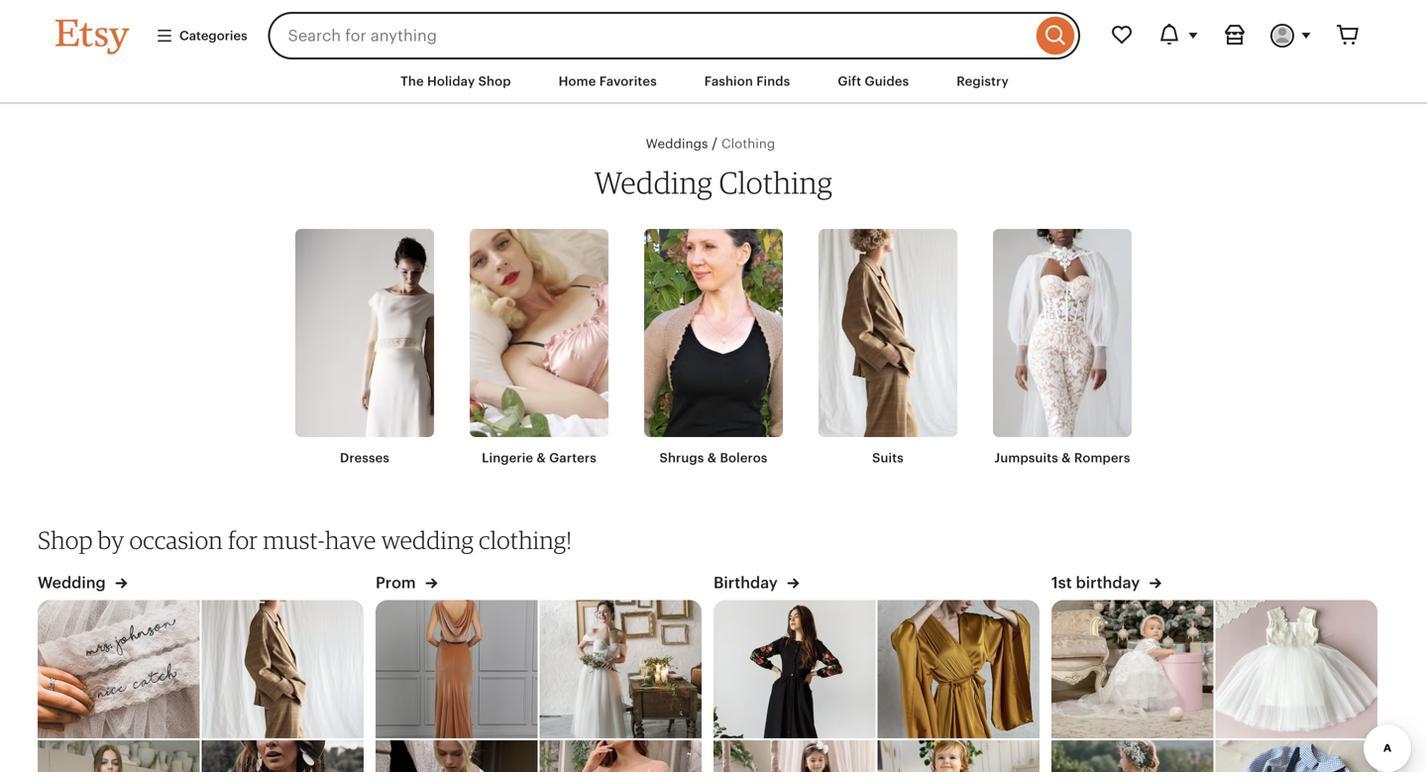 Task type: locate. For each thing, give the bounding box(es) containing it.
holiday
[[427, 74, 475, 89]]

wedding sweater, bridal pullover, boho bride, wool cardigan with pearls, modern bridal top with pearls, wool jacket, bridal autumn wrap image
[[202, 740, 365, 772]]

shop inside menu bar
[[478, 74, 511, 89]]

home favorites link
[[544, 63, 672, 99]]

birthday link
[[714, 572, 800, 600]]

1 vertical spatial wedding
[[38, 574, 110, 592]]

0 horizontal spatial &
[[537, 451, 546, 465]]

favorites
[[600, 74, 657, 89]]

1 horizontal spatial shop
[[478, 74, 511, 89]]

birthday
[[1076, 574, 1140, 592]]

shop right holiday
[[478, 74, 511, 89]]

clothing down weddings / clothing
[[719, 164, 833, 201]]

birthday
[[714, 574, 782, 592]]

wedding inside wedding link
[[38, 574, 110, 592]]

Search for anything text field
[[268, 12, 1032, 59]]

wedding
[[595, 164, 713, 201], [38, 574, 110, 592]]

3 & from the left
[[1062, 451, 1071, 465]]

categories
[[179, 28, 247, 43]]

lingerie & garters link
[[470, 229, 609, 467]]

fashion finds link
[[690, 63, 805, 99]]

a-line silhouette v-neckline incredible ivory wedding dress fulu from exquisite lace adorned with 3d flowers | romantic wedding dress image
[[540, 740, 703, 772]]

clothing
[[722, 137, 776, 151], [719, 164, 833, 201]]

wedding down weddings
[[595, 164, 713, 201]]

& inside "link"
[[537, 451, 546, 465]]

0 horizontal spatial shop
[[38, 526, 93, 555]]

& for lingerie
[[537, 451, 546, 465]]

kimono silk robe | silky kimono sleeves long robe | wedding robe | long women's robe | gift for her | christmas gift image
[[878, 600, 1041, 739]]

personalized / monogrammed embroidered white  lace wedding and toss garters.  something blue! nice catch garter / you're next! image
[[37, 600, 200, 739]]

categories banner
[[20, 0, 1408, 59]]

jumpsuits & rompers
[[995, 451, 1131, 465]]

lace flower girl dress train, bohemian lace baby dress, baby ivory tulle wedding dress, tutu girl dress, rustic flower dress, baby lace gown image
[[1051, 600, 1214, 739]]

1 vertical spatial shop
[[38, 526, 93, 555]]

garters
[[549, 451, 597, 465]]

prom link
[[376, 572, 438, 600]]

1 horizontal spatial wedding
[[595, 164, 713, 201]]

weddings / clothing
[[646, 136, 776, 151]]

wedding
[[381, 526, 474, 555]]

shop
[[478, 74, 511, 89], [38, 526, 93, 555]]

baby boy outfit 1st birthday outfit baby suspender shorts set ring bearer outfit baby suistainable clothes special occassion suit image
[[1216, 740, 1379, 772]]

the holiday shop link
[[386, 63, 526, 99]]

0 vertical spatial wedding
[[595, 164, 713, 201]]

flower girl dresses, tulle flower girl dress, toddler flower girl dress, lace flower girl dress image
[[1216, 600, 1379, 739]]

none search field inside 'categories' banner
[[268, 12, 1081, 59]]

occasion
[[130, 526, 223, 555]]

weddings link
[[646, 136, 708, 151]]

1st
[[1052, 574, 1072, 592]]

shrugs
[[660, 451, 704, 465]]

jumpsuits
[[995, 451, 1059, 465]]

suits link
[[819, 229, 958, 467]]

clothing right /
[[722, 137, 776, 151]]

0 vertical spatial shop
[[478, 74, 511, 89]]

shop by occasion for must-have wedding clothing!
[[38, 526, 572, 555]]

wedding clothing
[[595, 164, 833, 201]]

wedding down by
[[38, 574, 110, 592]]

wool plaid two pieces suit • offon clothing image
[[202, 600, 365, 739]]

0 horizontal spatial wedding
[[38, 574, 110, 592]]

shine sequin two-piece mini set: from bridal skirt and crop top party set to ultimat swiftie tour & festival sequin prom dress image
[[375, 740, 538, 772]]

& left "garters"
[[537, 451, 546, 465]]

&
[[537, 451, 546, 465], [708, 451, 717, 465], [1062, 451, 1071, 465]]

weddings
[[646, 137, 708, 151]]

categories button
[[141, 18, 262, 54]]

lingerie
[[482, 451, 534, 465]]

1 & from the left
[[537, 451, 546, 465]]

2 & from the left
[[708, 451, 717, 465]]

2 horizontal spatial &
[[1062, 451, 1071, 465]]

None search field
[[268, 12, 1081, 59]]

shop left by
[[38, 526, 93, 555]]

& left rompers
[[1062, 451, 1071, 465]]

1 horizontal spatial &
[[708, 451, 717, 465]]

0 vertical spatial clothing
[[722, 137, 776, 151]]

gift guides link
[[823, 63, 924, 99]]

menu bar
[[20, 59, 1408, 104]]

& right shrugs
[[708, 451, 717, 465]]

for
[[228, 526, 258, 555]]



Task type: describe. For each thing, give the bounding box(es) containing it.
menu bar containing the holiday shop
[[20, 59, 1408, 104]]

jumpsuits & rompers link
[[993, 229, 1132, 467]]

& for shrugs
[[708, 451, 717, 465]]

home favorites
[[559, 74, 657, 89]]

rompers
[[1075, 451, 1131, 465]]

finds
[[757, 74, 791, 89]]

clothing!
[[479, 526, 572, 555]]

have
[[325, 526, 376, 555]]

wedding for wedding clothing
[[595, 164, 713, 201]]

by
[[98, 526, 124, 555]]

white first birthday dress, tutu flower girl dress, off white girl dress, flower girl dress, ivory lace girl dress image
[[713, 740, 876, 772]]

wedding for wedding
[[38, 574, 110, 592]]

dresses link
[[295, 229, 434, 467]]

the holiday shop
[[401, 74, 511, 89]]

suits
[[873, 451, 904, 465]]

gift guides
[[838, 74, 909, 89]]

boleros
[[720, 451, 768, 465]]

rustic wedding dress, embroidered corset dress, lace cocktail midi gown, off shoulder bridal dress image
[[540, 600, 703, 739]]

1st birthday
[[1052, 574, 1144, 592]]

fashion finds
[[705, 74, 791, 89]]

home
[[559, 74, 596, 89]]

gift
[[838, 74, 862, 89]]

dresses
[[340, 451, 390, 465]]

lingerie & garters
[[482, 451, 597, 465]]

sage green boho flower girl dress, boho first birthday outfit, girl linen dress image
[[1051, 740, 1214, 772]]

registry
[[957, 74, 1009, 89]]

clothing inside weddings / clothing
[[722, 137, 776, 151]]

& for jumpsuits
[[1062, 451, 1071, 465]]

ready to ship yellow first birthday dress, baby girl frock special occasion, 1st birthday dress photo shooting, baby tutu, dress toddler image
[[878, 740, 1041, 772]]

wedding link
[[38, 572, 128, 600]]

must-
[[263, 526, 325, 555]]

prom
[[376, 574, 420, 592]]

pearl mohair cape shawl, wrap cape mohair knit, wedding sweater wrap, sheer mohair cape, infinity shawl scarf, wedding mohair shrug grace image
[[37, 740, 200, 772]]

registry link
[[942, 63, 1024, 99]]

/
[[712, 136, 718, 151]]

shrugs & boleros link
[[644, 229, 783, 467]]

guides
[[865, 74, 909, 89]]

black embroidered dress ukrainian dress, vyshyvanka dress gift for her, gift for girl, gift for wife, ukraine dress woman christmas image
[[713, 600, 876, 739]]

1st birthday link
[[1052, 572, 1162, 600]]

the
[[401, 74, 424, 89]]

bridesmaid velvet dress camel high quality fabric dress mermaid gown luxury dress maxi cowl open back train image
[[375, 600, 538, 739]]

fashion
[[705, 74, 753, 89]]

1 vertical spatial clothing
[[719, 164, 833, 201]]

shrugs & boleros
[[660, 451, 768, 465]]



Task type: vqa. For each thing, say whether or not it's contained in the screenshot.
14Kt
no



